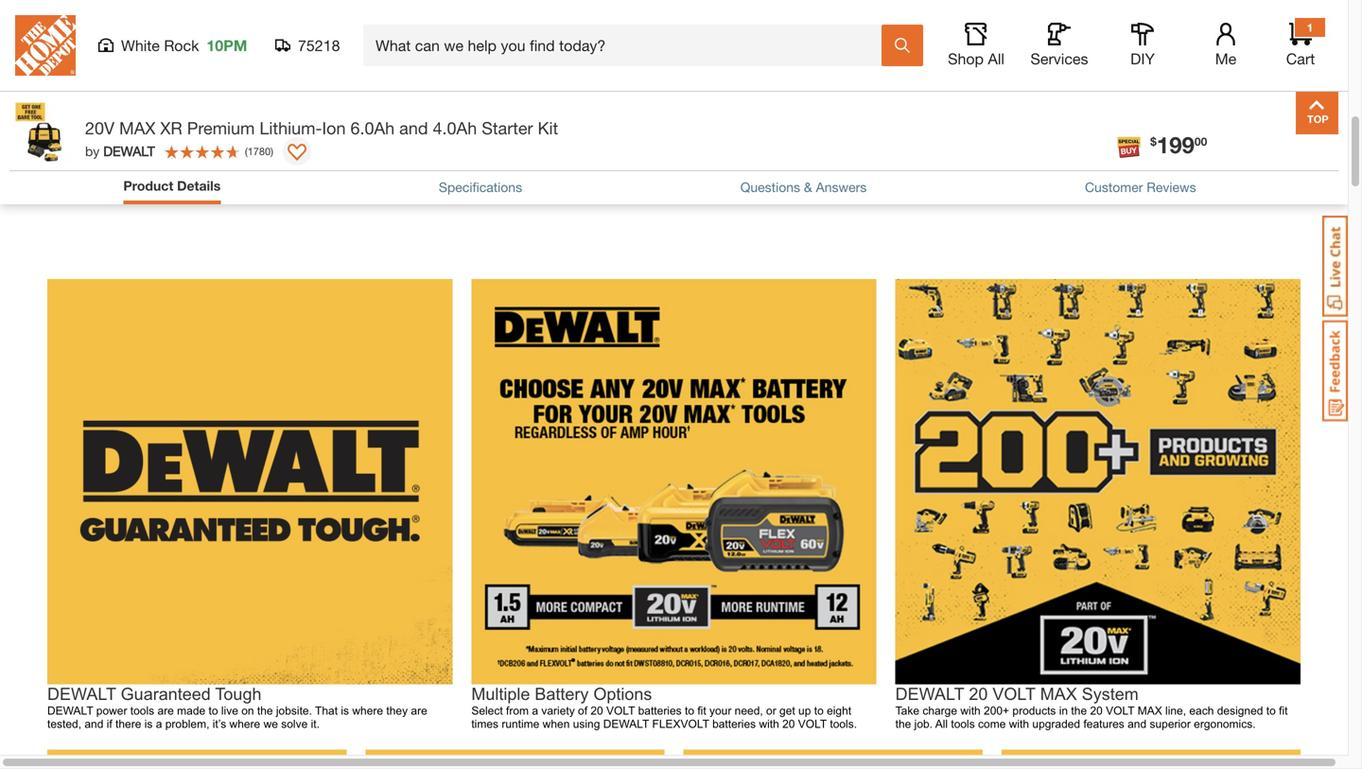 Task type: describe. For each thing, give the bounding box(es) containing it.
1 horizontal spatial cart
[[1286, 50, 1315, 68]]

20v max xr premium lithium-ion 6.0ah and 4.0ah starter kit
[[85, 118, 558, 138]]

add
[[1041, 23, 1070, 41]]

& for free
[[892, 88, 904, 109]]

product image image
[[14, 101, 76, 163]]

- button
[[807, 11, 847, 51]]

live chat image
[[1323, 216, 1348, 317]]

reviews
[[1147, 179, 1196, 195]]

me button
[[1196, 23, 1256, 68]]

+ button
[[886, 11, 926, 51]]

shop
[[948, 50, 984, 68]]

1780
[[248, 145, 271, 157]]

product details down by
[[9, 183, 135, 204]]

75218 button
[[275, 36, 341, 55]]

all
[[988, 50, 1005, 68]]

answers
[[816, 179, 867, 195]]

00
[[1195, 135, 1207, 148]]

in
[[1021, 88, 1036, 109]]

product details down dewalt
[[123, 178, 221, 193]]

10pm
[[207, 36, 247, 54]]

top button
[[1296, 92, 1339, 134]]

max
[[119, 118, 155, 138]]

1 horizontal spatial product
[[123, 178, 173, 193]]

services
[[1031, 50, 1088, 68]]

-
[[822, 17, 831, 44]]

(
[[245, 145, 248, 157]]

starter
[[482, 118, 533, 138]]

feedback link image
[[1323, 320, 1348, 422]]

to inside button
[[1074, 23, 1088, 41]]

returns
[[952, 88, 1016, 109]]

questions
[[740, 179, 800, 195]]

cart inside the add to cart button
[[1093, 23, 1124, 41]]

add to cart button
[[941, 11, 1204, 53]]

zoom
[[428, 15, 463, 30]]

display image
[[288, 144, 307, 163]]

What can we help you find today? search field
[[376, 26, 881, 65]]

20v
[[85, 118, 114, 138]]

6.0ah
[[350, 118, 395, 138]]

+
[[899, 17, 913, 44]]

easy
[[908, 88, 947, 109]]

kit
[[538, 118, 558, 138]]

1
[[1307, 21, 1313, 34]]

store
[[1041, 88, 1084, 109]]



Task type: vqa. For each thing, say whether or not it's contained in the screenshot.
left "Semi-"
no



Task type: locate. For each thing, give the bounding box(es) containing it.
xr
[[160, 118, 182, 138]]

to right add at the top right
[[1074, 23, 1088, 41]]

( 1780 )
[[245, 145, 273, 157]]

hover
[[334, 15, 369, 30]]

and
[[399, 118, 428, 138]]

customer
[[1085, 179, 1143, 195]]

details
[[177, 178, 221, 193], [79, 183, 135, 204]]

cart down 1 at right
[[1286, 50, 1315, 68]]

cart 1
[[1286, 21, 1315, 68]]

0 vertical spatial &
[[892, 88, 904, 109]]

by
[[85, 143, 100, 159]]

to left zoom
[[413, 15, 425, 30]]

product details
[[123, 178, 221, 193], [9, 183, 135, 204]]

me
[[1215, 50, 1237, 68]]

or
[[1089, 88, 1106, 109]]

diy button
[[1113, 23, 1173, 68]]

the home depot logo image
[[15, 15, 76, 76]]

white
[[121, 36, 160, 54]]

$ 199 00
[[1151, 131, 1207, 158]]

1 horizontal spatial details
[[177, 178, 221, 193]]

specifications
[[439, 179, 522, 195]]

product down dewalt
[[123, 178, 173, 193]]

$
[[1151, 135, 1157, 148]]

0 horizontal spatial to
[[413, 15, 425, 30]]

& right free
[[892, 88, 904, 109]]

rock
[[164, 36, 199, 54]]

questions & answers
[[740, 179, 867, 195]]

product details button
[[0, 156, 1348, 232], [123, 176, 221, 200], [123, 176, 221, 196]]

questions & answers button
[[740, 177, 867, 197], [740, 177, 867, 197]]

details down premium in the top left of the page
[[177, 178, 221, 193]]

1 horizontal spatial to
[[1074, 23, 1088, 41]]

1 vertical spatial &
[[804, 179, 812, 195]]

online
[[1111, 88, 1163, 109]]

free
[[851, 88, 887, 109]]

cart
[[1093, 23, 1124, 41], [1286, 50, 1315, 68]]

199
[[1157, 131, 1195, 158]]

ion
[[322, 118, 346, 138]]

& left answers
[[804, 179, 812, 195]]

dewalt
[[103, 143, 155, 159]]

hover image to zoom
[[334, 15, 463, 30]]

product
[[123, 178, 173, 193], [9, 183, 74, 204]]

customer reviews
[[1085, 179, 1196, 195]]

cart right 'services' button
[[1093, 23, 1124, 41]]

0 horizontal spatial cart
[[1093, 23, 1124, 41]]

dewalt power tool batteries dcb246ck 4f.4 image
[[13, 0, 96, 33]]

shop all button
[[946, 23, 1007, 68]]

None field
[[847, 11, 886, 51]]

diy
[[1131, 50, 1155, 68]]

1 vertical spatial cart
[[1286, 50, 1315, 68]]

1 horizontal spatial &
[[892, 88, 904, 109]]

to inside button
[[413, 15, 425, 30]]

0 horizontal spatial details
[[79, 183, 135, 204]]

0 horizontal spatial product
[[9, 183, 74, 204]]

specifications button
[[439, 177, 522, 197], [439, 177, 522, 197]]

to
[[413, 15, 425, 30], [1074, 23, 1088, 41]]

0 horizontal spatial &
[[804, 179, 812, 195]]

customer reviews button
[[1085, 177, 1196, 197], [1085, 177, 1196, 197]]

4.0ah
[[433, 118, 477, 138]]

white rock 10pm
[[121, 36, 247, 54]]

free & easy returns in store or online
[[851, 88, 1163, 109]]

details down by dewalt
[[79, 183, 135, 204]]

image
[[373, 15, 409, 30]]

0 vertical spatial cart
[[1093, 23, 1124, 41]]

75218
[[298, 36, 340, 54]]

by dewalt
[[85, 143, 155, 159]]

)
[[271, 145, 273, 157]]

& for questions
[[804, 179, 812, 195]]

lithium-
[[260, 118, 322, 138]]

&
[[892, 88, 904, 109], [804, 179, 812, 195]]

premium
[[187, 118, 255, 138]]

shop all
[[948, 50, 1005, 68]]

add to cart
[[1041, 23, 1124, 41]]

product down product image
[[9, 183, 74, 204]]

services button
[[1029, 23, 1090, 68]]

hover image to zoom button
[[114, 0, 682, 33]]



